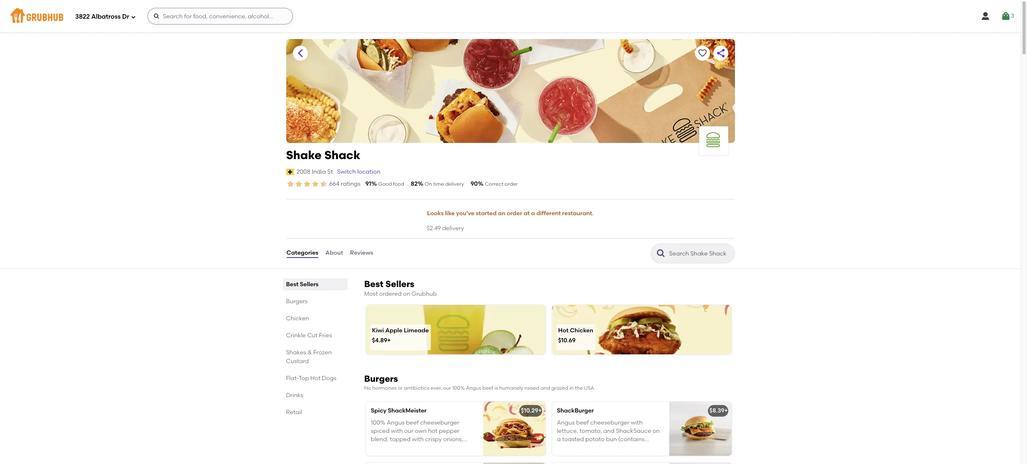 Task type: describe. For each thing, give the bounding box(es) containing it.
shackburger image
[[670, 402, 732, 456]]

save this restaurant image
[[698, 48, 708, 58]]

2008 india st
[[297, 168, 333, 175]]

good food
[[379, 181, 404, 187]]

0 horizontal spatial svg image
[[153, 13, 160, 20]]

shake shack
[[286, 148, 361, 162]]

subscription pass image
[[286, 169, 295, 175]]

india
[[312, 168, 326, 175]]

custard
[[286, 358, 309, 365]]

milk,
[[599, 445, 612, 452]]

most
[[364, 290, 378, 298]]

beef inside the 100% angus beef cheeseburger spiced with our own hot pepper blend, topped with crispy onions, chopped cherry peppers and shacksauce.
[[406, 419, 419, 426]]

ever,
[[431, 385, 442, 391]]

you've
[[456, 210, 475, 217]]

&
[[308, 349, 312, 356]]

$4.89
[[372, 337, 387, 344]]

burgers for burgers no hormones or antibiotics ever, our 100% angus beef is humanely raised and grazed in the usa
[[364, 374, 398, 384]]

cherry
[[398, 445, 416, 452]]

chicken inside tab
[[286, 315, 309, 322]]

burgers tab
[[286, 297, 344, 306]]

drinks
[[286, 392, 303, 399]]

eggs,
[[582, 445, 597, 452]]

$10.29 +
[[521, 408, 542, 415]]

limeade
[[404, 327, 429, 334]]

looks like you've started an order at a different restaurant. button
[[427, 205, 595, 223]]

beef inside burgers no hormones or antibiotics ever, our 100% angus beef is humanely raised and grazed in the usa
[[483, 385, 494, 391]]

angus inside burgers no hormones or antibiotics ever, our 100% angus beef is humanely raised and grazed in the usa
[[466, 385, 481, 391]]

crispy
[[425, 436, 442, 443]]

chicken inside hot chicken $10.69
[[570, 327, 594, 334]]

our for 100%
[[404, 428, 414, 435]]

kiwi
[[372, 327, 384, 334]]

reviews button
[[350, 238, 374, 268]]

100% angus beef cheeseburger spiced with our own hot pepper blend, topped with crispy onions, chopped cherry peppers and shacksauce.
[[371, 419, 463, 460]]

looks
[[427, 210, 444, 217]]

burgers no hormones or antibiotics ever, our 100% angus beef is humanely raised and grazed in the usa
[[364, 374, 595, 391]]

shakes
[[286, 349, 306, 356]]

time
[[433, 181, 444, 187]]

own
[[415, 428, 427, 435]]

correct order
[[485, 181, 518, 187]]

flat-top hot dogs tab
[[286, 374, 344, 383]]

$10.69
[[559, 337, 576, 344]]

switch location button
[[337, 167, 381, 177]]

shack
[[325, 148, 361, 162]]

location
[[357, 168, 381, 175]]

$10.29
[[521, 408, 539, 415]]

main navigation navigation
[[0, 0, 1022, 32]]

spicy shackmeister
[[371, 408, 427, 415]]

or
[[398, 385, 403, 391]]

dogs
[[322, 375, 337, 382]]

fries
[[319, 332, 332, 339]]

2 vertical spatial with
[[412, 436, 424, 443]]

flat-
[[286, 375, 299, 382]]

hormones
[[373, 385, 397, 391]]

no
[[364, 385, 371, 391]]

$2.49 delivery
[[427, 225, 464, 232]]

664
[[329, 180, 340, 188]]

search icon image
[[656, 248, 666, 258]]

restaurant.
[[563, 210, 594, 217]]

correct
[[485, 181, 504, 187]]

best sellers
[[286, 281, 319, 288]]

potato
[[586, 436, 605, 443]]

st
[[328, 168, 333, 175]]

angus inside angus beef cheeseburger with lettuce, tomato, and shacksauce on a toasted potato bun (contains sesame, eggs, milk, soy, wheat, and gluten)
[[557, 419, 575, 426]]

90
[[471, 180, 478, 188]]

cut
[[307, 332, 318, 339]]

Search for food, convenience, alcohol... search field
[[148, 8, 293, 25]]

(contains
[[619, 436, 645, 443]]

shakes & frozen custard
[[286, 349, 332, 365]]

bun
[[606, 436, 617, 443]]

retail tab
[[286, 408, 344, 417]]

soy,
[[613, 445, 624, 452]]

reviews
[[350, 250, 373, 257]]

hot inside tab
[[311, 375, 321, 382]]

with inside angus beef cheeseburger with lettuce, tomato, and shacksauce on a toasted potato bun (contains sesame, eggs, milk, soy, wheat, and gluten)
[[631, 419, 643, 426]]

sesame,
[[557, 445, 581, 452]]

usa
[[584, 385, 595, 391]]

peppers
[[417, 445, 441, 452]]

shacksauce.
[[371, 453, 408, 460]]

3
[[1011, 12, 1015, 19]]



Task type: locate. For each thing, give the bounding box(es) containing it.
started
[[476, 210, 497, 217]]

on inside angus beef cheeseburger with lettuce, tomato, and shacksauce on a toasted potato bun (contains sesame, eggs, milk, soy, wheat, and gluten)
[[653, 428, 660, 435]]

chicken
[[286, 315, 309, 322], [570, 327, 594, 334]]

burgers down best sellers
[[286, 298, 308, 305]]

caret left icon image
[[295, 48, 305, 58]]

1 horizontal spatial hot
[[559, 327, 569, 334]]

shake
[[286, 148, 322, 162]]

hot right top
[[311, 375, 321, 382]]

categories
[[287, 250, 319, 257]]

0 vertical spatial order
[[505, 181, 518, 187]]

3 button
[[1002, 9, 1015, 24]]

0 vertical spatial delivery
[[446, 181, 464, 187]]

0 horizontal spatial best
[[286, 281, 299, 288]]

sellers
[[386, 279, 415, 289], [300, 281, 319, 288]]

1 vertical spatial on
[[653, 428, 660, 435]]

0 vertical spatial burgers
[[286, 298, 308, 305]]

switch location
[[337, 168, 381, 175]]

$8.39
[[710, 408, 725, 415]]

flat-top hot dogs
[[286, 375, 337, 382]]

1 horizontal spatial best
[[364, 279, 384, 289]]

2 horizontal spatial angus
[[557, 419, 575, 426]]

and up bun
[[604, 428, 615, 435]]

shackmeister
[[388, 408, 427, 415]]

+
[[387, 337, 391, 344], [539, 408, 542, 415], [725, 408, 728, 415]]

hot inside hot chicken $10.69
[[559, 327, 569, 334]]

chicken up crinkle
[[286, 315, 309, 322]]

0 horizontal spatial 100%
[[371, 419, 386, 426]]

crinkle cut fries
[[286, 332, 332, 339]]

91
[[366, 180, 371, 188]]

shakes & frozen custard tab
[[286, 348, 344, 366]]

1 horizontal spatial angus
[[466, 385, 481, 391]]

0 horizontal spatial cheeseburger
[[420, 419, 460, 426]]

different
[[537, 210, 561, 217]]

1 horizontal spatial 100%
[[453, 385, 465, 391]]

categories button
[[286, 238, 319, 268]]

svg image
[[1002, 11, 1011, 21], [131, 14, 136, 19]]

with up shacksauce on the bottom right of the page
[[631, 419, 643, 426]]

star icon image
[[286, 180, 295, 188], [295, 180, 303, 188], [303, 180, 311, 188], [311, 180, 320, 188], [320, 180, 328, 188], [320, 180, 328, 188]]

avocado bacon burger image
[[483, 463, 546, 464]]

tomato,
[[580, 428, 602, 435]]

best inside best sellers most ordered on grubhub
[[364, 279, 384, 289]]

in
[[570, 385, 574, 391]]

svg image right "dr"
[[153, 13, 160, 20]]

our for burgers
[[443, 385, 451, 391]]

1 horizontal spatial svg image
[[1002, 11, 1011, 21]]

1 horizontal spatial cheeseburger
[[591, 419, 630, 426]]

raised
[[525, 385, 540, 391]]

best up most
[[364, 279, 384, 289]]

shake shack logo image
[[700, 126, 729, 155]]

best inside tab
[[286, 281, 299, 288]]

+ for shackburger
[[725, 408, 728, 415]]

2 horizontal spatial beef
[[577, 419, 589, 426]]

angus down spicy shackmeister
[[387, 419, 405, 426]]

1 horizontal spatial sellers
[[386, 279, 415, 289]]

100%
[[453, 385, 465, 391], [371, 419, 386, 426]]

lettuce,
[[557, 428, 579, 435]]

grubhub
[[412, 290, 437, 298]]

0 horizontal spatial burgers
[[286, 298, 308, 305]]

1 cheeseburger from the left
[[420, 419, 460, 426]]

beef left is
[[483, 385, 494, 391]]

order
[[505, 181, 518, 187], [507, 210, 523, 217]]

0 horizontal spatial chicken
[[286, 315, 309, 322]]

grazed
[[552, 385, 569, 391]]

1 horizontal spatial beef
[[483, 385, 494, 391]]

2 horizontal spatial with
[[631, 419, 643, 426]]

1 vertical spatial 100%
[[371, 419, 386, 426]]

spicy shackmeister image
[[483, 402, 546, 456]]

3822 albatross dr
[[75, 13, 129, 20]]

82
[[411, 180, 418, 188]]

burgers up hormones
[[364, 374, 398, 384]]

1 vertical spatial hot
[[311, 375, 321, 382]]

an
[[498, 210, 506, 217]]

our inside the 100% angus beef cheeseburger spiced with our own hot pepper blend, topped with crispy onions, chopped cherry peppers and shacksauce.
[[404, 428, 414, 435]]

and right wheat,
[[646, 445, 657, 452]]

1 horizontal spatial our
[[443, 385, 451, 391]]

0 horizontal spatial on
[[403, 290, 410, 298]]

and right the raised
[[541, 385, 551, 391]]

1 horizontal spatial on
[[653, 428, 660, 435]]

pepper
[[439, 428, 460, 435]]

blend,
[[371, 436, 389, 443]]

on
[[425, 181, 432, 187]]

1 horizontal spatial svg image
[[981, 11, 991, 21]]

frozen
[[313, 349, 332, 356]]

angus beef cheeseburger with lettuce, tomato, and shacksauce on a toasted potato bun (contains sesame, eggs, milk, soy, wheat, and gluten)
[[557, 419, 660, 460]]

albatross
[[91, 13, 121, 20]]

with down own
[[412, 436, 424, 443]]

664 ratings
[[329, 180, 361, 188]]

smokeshack image
[[670, 463, 732, 464]]

cheeseburger up hot
[[420, 419, 460, 426]]

angus inside the 100% angus beef cheeseburger spiced with our own hot pepper blend, topped with crispy onions, chopped cherry peppers and shacksauce.
[[387, 419, 405, 426]]

delivery down like
[[443, 225, 464, 232]]

burgers inside tab
[[286, 298, 308, 305]]

cheeseburger up bun
[[591, 419, 630, 426]]

on
[[403, 290, 410, 298], [653, 428, 660, 435]]

angus up lettuce,
[[557, 419, 575, 426]]

1 horizontal spatial chicken
[[570, 327, 594, 334]]

1 vertical spatial delivery
[[443, 225, 464, 232]]

1 vertical spatial a
[[557, 436, 561, 443]]

cheeseburger inside the 100% angus beef cheeseburger spiced with our own hot pepper blend, topped with crispy onions, chopped cherry peppers and shacksauce.
[[420, 419, 460, 426]]

beef inside angus beef cheeseburger with lettuce, tomato, and shacksauce on a toasted potato bun (contains sesame, eggs, milk, soy, wheat, and gluten)
[[577, 419, 589, 426]]

crinkle
[[286, 332, 306, 339]]

svg image left the "3" button
[[981, 11, 991, 21]]

hot up $10.69
[[559, 327, 569, 334]]

sellers for best sellers
[[300, 281, 319, 288]]

0 horizontal spatial hot
[[311, 375, 321, 382]]

0 horizontal spatial +
[[387, 337, 391, 344]]

crinkle cut fries tab
[[286, 331, 344, 340]]

0 horizontal spatial beef
[[406, 419, 419, 426]]

at
[[524, 210, 530, 217]]

svg image inside the "3" button
[[1002, 11, 1011, 21]]

on inside best sellers most ordered on grubhub
[[403, 290, 410, 298]]

1 vertical spatial burgers
[[364, 374, 398, 384]]

shackburger
[[557, 408, 594, 415]]

spiced
[[371, 428, 390, 435]]

$2.49
[[427, 225, 441, 232]]

about
[[326, 250, 343, 257]]

order left at
[[507, 210, 523, 217]]

burgers for burgers
[[286, 298, 308, 305]]

100% inside burgers no hormones or antibiotics ever, our 100% angus beef is humanely raised and grazed in the usa
[[453, 385, 465, 391]]

sellers inside tab
[[300, 281, 319, 288]]

ordered
[[379, 290, 402, 298]]

2 cheeseburger from the left
[[591, 419, 630, 426]]

0 horizontal spatial a
[[531, 210, 535, 217]]

onions,
[[443, 436, 463, 443]]

save this restaurant button
[[695, 46, 710, 61]]

wheat,
[[625, 445, 644, 452]]

0 vertical spatial hot
[[559, 327, 569, 334]]

0 vertical spatial with
[[631, 419, 643, 426]]

our left own
[[404, 428, 414, 435]]

dr
[[122, 13, 129, 20]]

burgers
[[286, 298, 308, 305], [364, 374, 398, 384]]

angus left is
[[466, 385, 481, 391]]

0 vertical spatial chicken
[[286, 315, 309, 322]]

and inside the 100% angus beef cheeseburger spiced with our own hot pepper blend, topped with crispy onions, chopped cherry peppers and shacksauce.
[[442, 445, 453, 452]]

1 horizontal spatial a
[[557, 436, 561, 443]]

beef up own
[[406, 419, 419, 426]]

looks like you've started an order at a different restaurant.
[[427, 210, 594, 217]]

on right shacksauce on the bottom right of the page
[[653, 428, 660, 435]]

1 vertical spatial with
[[391, 428, 403, 435]]

beef up tomato,
[[577, 419, 589, 426]]

1 vertical spatial order
[[507, 210, 523, 217]]

a inside angus beef cheeseburger with lettuce, tomato, and shacksauce on a toasted potato bun (contains sesame, eggs, milk, soy, wheat, and gluten)
[[557, 436, 561, 443]]

chicken tab
[[286, 314, 344, 323]]

apple
[[386, 327, 403, 334]]

0 vertical spatial 100%
[[453, 385, 465, 391]]

and inside burgers no hormones or antibiotics ever, our 100% angus beef is humanely raised and grazed in the usa
[[541, 385, 551, 391]]

0 vertical spatial a
[[531, 210, 535, 217]]

and down onions,
[[442, 445, 453, 452]]

2 horizontal spatial +
[[725, 408, 728, 415]]

+ for spicy shackmeister
[[539, 408, 542, 415]]

order right 'correct'
[[505, 181, 518, 187]]

humanely
[[500, 385, 524, 391]]

a down lettuce,
[[557, 436, 561, 443]]

gluten)
[[557, 453, 577, 460]]

0 vertical spatial our
[[443, 385, 451, 391]]

drinks tab
[[286, 391, 344, 400]]

0 horizontal spatial our
[[404, 428, 414, 435]]

beef
[[483, 385, 494, 391], [406, 419, 419, 426], [577, 419, 589, 426]]

0 horizontal spatial angus
[[387, 419, 405, 426]]

chicken up $10.69
[[570, 327, 594, 334]]

sellers inside best sellers most ordered on grubhub
[[386, 279, 415, 289]]

1 vertical spatial chicken
[[570, 327, 594, 334]]

1 vertical spatial our
[[404, 428, 414, 435]]

best for best sellers
[[286, 281, 299, 288]]

top
[[299, 375, 309, 382]]

delivery right time
[[446, 181, 464, 187]]

retail
[[286, 409, 302, 416]]

antibiotics
[[404, 385, 430, 391]]

kiwi apple limeade $4.89 +
[[372, 327, 429, 344]]

1 horizontal spatial with
[[412, 436, 424, 443]]

with up topped
[[391, 428, 403, 435]]

best sellers most ordered on grubhub
[[364, 279, 437, 298]]

a right at
[[531, 210, 535, 217]]

like
[[445, 210, 455, 217]]

best up "burgers" tab
[[286, 281, 299, 288]]

best for best sellers most ordered on grubhub
[[364, 279, 384, 289]]

good
[[379, 181, 392, 187]]

topped
[[390, 436, 411, 443]]

0 horizontal spatial with
[[391, 428, 403, 435]]

1 horizontal spatial +
[[539, 408, 542, 415]]

sellers up "burgers" tab
[[300, 281, 319, 288]]

ratings
[[341, 180, 361, 188]]

cheeseburger inside angus beef cheeseburger with lettuce, tomato, and shacksauce on a toasted potato bun (contains sesame, eggs, milk, soy, wheat, and gluten)
[[591, 419, 630, 426]]

2008 india st button
[[296, 167, 334, 177]]

burgers inside burgers no hormones or antibiotics ever, our 100% angus beef is humanely raised and grazed in the usa
[[364, 374, 398, 384]]

order inside button
[[507, 210, 523, 217]]

chopped
[[371, 445, 397, 452]]

spicy
[[371, 408, 387, 415]]

Search Shake Shack search field
[[669, 250, 732, 258]]

+ inside kiwi apple limeade $4.89 +
[[387, 337, 391, 344]]

sellers up ordered at left bottom
[[386, 279, 415, 289]]

the
[[575, 385, 583, 391]]

0 horizontal spatial svg image
[[131, 14, 136, 19]]

100% up spiced
[[371, 419, 386, 426]]

2008
[[297, 168, 311, 175]]

a inside button
[[531, 210, 535, 217]]

best sellers tab
[[286, 280, 344, 289]]

is
[[495, 385, 498, 391]]

toasted
[[563, 436, 584, 443]]

angus
[[466, 385, 481, 391], [387, 419, 405, 426], [557, 419, 575, 426]]

on right ordered at left bottom
[[403, 290, 410, 298]]

share icon image
[[716, 48, 726, 58]]

our right ever,
[[443, 385, 451, 391]]

our inside burgers no hormones or antibiotics ever, our 100% angus beef is humanely raised and grazed in the usa
[[443, 385, 451, 391]]

sellers for best sellers most ordered on grubhub
[[386, 279, 415, 289]]

about button
[[325, 238, 344, 268]]

100% inside the 100% angus beef cheeseburger spiced with our own hot pepper blend, topped with crispy onions, chopped cherry peppers and shacksauce.
[[371, 419, 386, 426]]

on time delivery
[[425, 181, 464, 187]]

a
[[531, 210, 535, 217], [557, 436, 561, 443]]

svg image
[[981, 11, 991, 21], [153, 13, 160, 20]]

0 horizontal spatial sellers
[[300, 281, 319, 288]]

$8.39 +
[[710, 408, 728, 415]]

0 vertical spatial on
[[403, 290, 410, 298]]

1 horizontal spatial burgers
[[364, 374, 398, 384]]

100% right ever,
[[453, 385, 465, 391]]

with
[[631, 419, 643, 426], [391, 428, 403, 435], [412, 436, 424, 443]]



Task type: vqa. For each thing, say whether or not it's contained in the screenshot.
100%
yes



